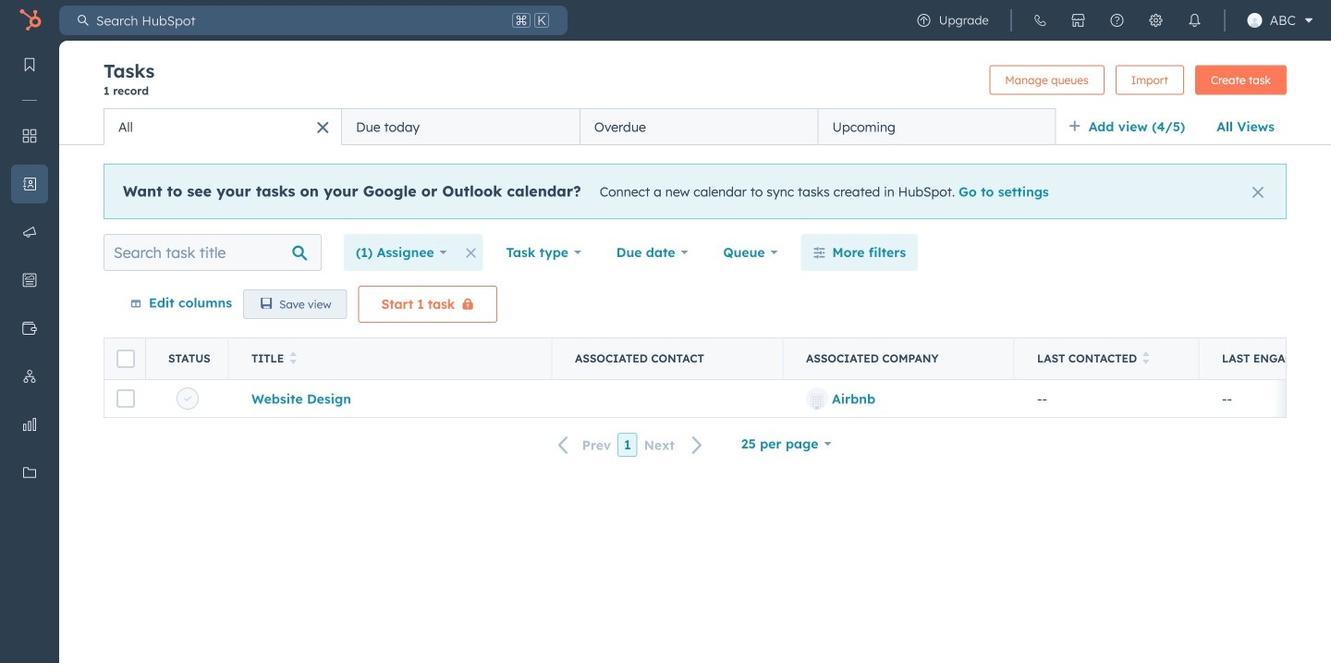 Task type: locate. For each thing, give the bounding box(es) containing it.
1 horizontal spatial menu
[[905, 0, 1321, 41]]

press to sort. element
[[290, 351, 297, 366], [1143, 351, 1150, 366]]

settings image
[[1150, 13, 1164, 28]]

1 column header from the left
[[105, 339, 146, 379]]

alert
[[104, 164, 1288, 219]]

2 press to sort. element from the left
[[1143, 351, 1150, 366]]

pagination navigation
[[547, 433, 715, 458]]

0 horizontal spatial press to sort. element
[[290, 351, 297, 366]]

banner
[[104, 59, 1288, 108]]

generic name image
[[1248, 13, 1263, 28]]

column header
[[105, 339, 146, 379], [146, 339, 229, 379], [553, 339, 784, 379], [784, 339, 1016, 379]]

press to sort. image
[[1143, 351, 1150, 364]]

Search task title search field
[[104, 234, 322, 271]]

2 column header from the left
[[146, 339, 229, 379]]

close image
[[1253, 187, 1264, 198]]

tab list
[[104, 108, 1057, 145]]

help image
[[1111, 13, 1125, 28]]

1 horizontal spatial press to sort. element
[[1143, 351, 1150, 366]]

Search HubSpot search field
[[89, 6, 509, 35]]

menu
[[905, 0, 1321, 41], [0, 41, 59, 617]]

1 press to sort. element from the left
[[290, 351, 297, 366]]



Task type: describe. For each thing, give the bounding box(es) containing it.
notifications image
[[1188, 13, 1203, 28]]

task status: not completed image
[[184, 395, 191, 403]]

press to sort. image
[[290, 351, 297, 364]]

marketplaces image
[[1072, 13, 1087, 28]]

3 column header from the left
[[553, 339, 784, 379]]

bookmarks primary navigation item image
[[22, 57, 37, 72]]

0 horizontal spatial menu
[[0, 41, 59, 617]]

4 column header from the left
[[784, 339, 1016, 379]]



Task type: vqa. For each thing, say whether or not it's contained in the screenshot.
in inside Use Eventbrite data for email lists, workflows, and more in HubSpot.
no



